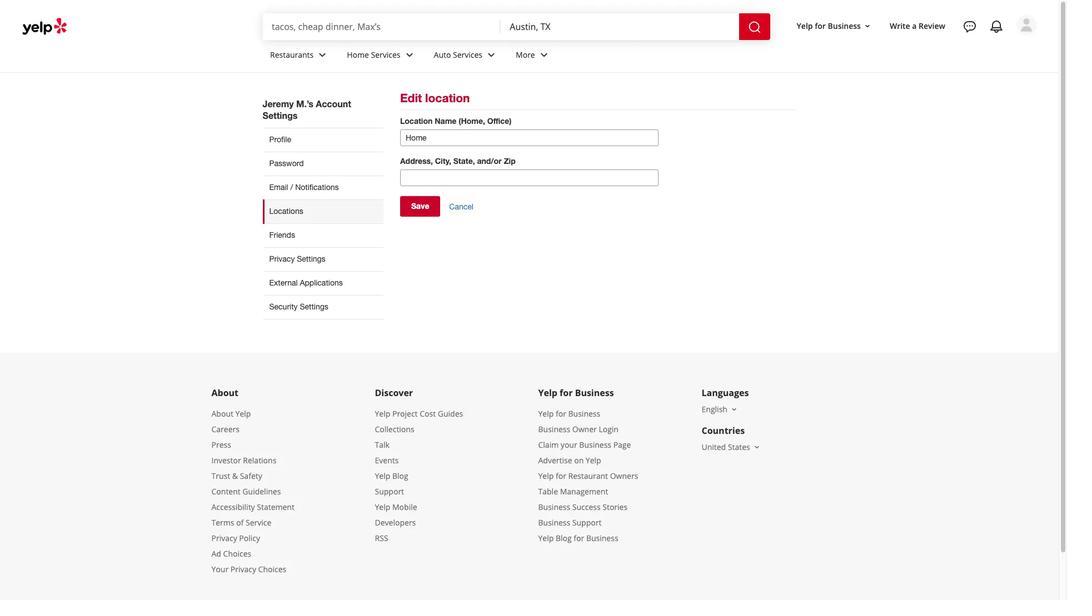 Task type: locate. For each thing, give the bounding box(es) containing it.
advertise
[[538, 455, 572, 466]]

1 horizontal spatial choices
[[258, 564, 286, 575]]

rss link
[[375, 533, 388, 544]]

yelp inside about yelp careers press investor relations trust & safety content guidelines accessibility statement terms of service privacy policy ad choices your privacy choices
[[235, 409, 251, 419]]

privacy down friends
[[269, 255, 295, 263]]

auto services link
[[425, 40, 507, 72]]

friends link
[[263, 223, 384, 247]]

2 services from the left
[[453, 49, 483, 60]]

more link
[[507, 40, 560, 72]]

2 horizontal spatial 24 chevron down v2 image
[[537, 48, 551, 61]]

1 vertical spatial support
[[573, 518, 602, 528]]

about up careers link
[[212, 409, 233, 419]]

events
[[375, 455, 399, 466]]

claim
[[538, 440, 559, 450]]

24 chevron down v2 image for more
[[537, 48, 551, 61]]

statement
[[257, 502, 295, 513]]

16 chevron down v2 image inside united states dropdown button
[[753, 443, 762, 452]]

none field find
[[272, 21, 492, 33]]

1 vertical spatial 16 chevron down v2 image
[[753, 443, 762, 452]]

office)
[[487, 116, 512, 126]]

yelp for business button
[[793, 16, 877, 36]]

privacy settings
[[269, 255, 326, 263]]

1 horizontal spatial 24 chevron down v2 image
[[403, 48, 416, 61]]

services inside home services 'link'
[[371, 49, 401, 60]]

1 about from the top
[[212, 387, 239, 399]]

write a review link
[[886, 16, 950, 36]]

1 horizontal spatial services
[[453, 49, 483, 60]]

yelp for business business owner login claim your business page advertise on yelp yelp for restaurant owners table management business success stories business support yelp blog for business
[[538, 409, 638, 544]]

support inside yelp for business business owner login claim your business page advertise on yelp yelp for restaurant owners table management business success stories business support yelp blog for business
[[573, 518, 602, 528]]

1 vertical spatial yelp for business
[[538, 387, 614, 399]]

0 vertical spatial support
[[375, 486, 404, 497]]

privacy
[[269, 255, 295, 263], [212, 533, 237, 544], [231, 564, 256, 575]]

security
[[269, 302, 298, 311]]

business owner login link
[[538, 424, 619, 435]]

yelp down the events "link" at the bottom left of page
[[375, 471, 390, 481]]

address, city, state, and/or zip
[[400, 156, 516, 166]]

yelp for business link
[[538, 409, 601, 419]]

about inside about yelp careers press investor relations trust & safety content guidelines accessibility statement terms of service privacy policy ad choices your privacy choices
[[212, 409, 233, 419]]

choices down policy
[[258, 564, 286, 575]]

home services
[[347, 49, 401, 60]]

write
[[890, 20, 910, 31]]

services for home services
[[371, 49, 401, 60]]

blog down "business support" link
[[556, 533, 572, 544]]

16 chevron down v2 image right the states
[[753, 443, 762, 452]]

yelp project cost guides collections talk events yelp blog support yelp mobile developers rss
[[375, 409, 463, 544]]

user actions element
[[788, 14, 1052, 82]]

choices down privacy policy link
[[223, 549, 251, 559]]

privacy down terms
[[212, 533, 237, 544]]

password link
[[263, 152, 384, 176]]

0 vertical spatial blog
[[392, 471, 408, 481]]

16 chevron down v2 image
[[730, 405, 739, 414]]

talk link
[[375, 440, 390, 450]]

for
[[815, 20, 826, 31], [560, 387, 573, 399], [556, 409, 566, 419], [556, 471, 566, 481], [574, 533, 584, 544]]

support down success on the bottom right of the page
[[573, 518, 602, 528]]

0 vertical spatial yelp for business
[[797, 20, 861, 31]]

1 horizontal spatial support
[[573, 518, 602, 528]]

16 chevron down v2 image inside yelp for business button
[[863, 21, 872, 30]]

review
[[919, 20, 946, 31]]

support down yelp blog link
[[375, 486, 404, 497]]

yelp up careers link
[[235, 409, 251, 419]]

1 services from the left
[[371, 49, 401, 60]]

on
[[574, 455, 584, 466]]

16 chevron down v2 image
[[863, 21, 872, 30], [753, 443, 762, 452]]

yelp up table
[[538, 471, 554, 481]]

save button
[[400, 196, 441, 217]]

0 horizontal spatial blog
[[392, 471, 408, 481]]

yelp project cost guides link
[[375, 409, 463, 419]]

none field up home services
[[272, 21, 492, 33]]

None search field
[[263, 13, 773, 40]]

rss
[[375, 533, 388, 544]]

16 chevron down v2 image for united states
[[753, 443, 762, 452]]

0 horizontal spatial support
[[375, 486, 404, 497]]

stories
[[603, 502, 628, 513]]

24 chevron down v2 image inside more link
[[537, 48, 551, 61]]

0 horizontal spatial 24 chevron down v2 image
[[316, 48, 329, 61]]

english
[[702, 404, 728, 415]]

1 horizontal spatial 16 chevron down v2 image
[[863, 21, 872, 30]]

project
[[392, 409, 418, 419]]

services right home
[[371, 49, 401, 60]]

events link
[[375, 455, 399, 466]]

1 vertical spatial about
[[212, 409, 233, 419]]

united states button
[[702, 442, 762, 452]]

blog inside yelp project cost guides collections talk events yelp blog support yelp mobile developers rss
[[392, 471, 408, 481]]

2 24 chevron down v2 image from the left
[[403, 48, 416, 61]]

edit location
[[400, 91, 470, 105]]

none field up business categories element
[[510, 21, 730, 33]]

accessibility
[[212, 502, 255, 513]]

0 vertical spatial choices
[[223, 549, 251, 559]]

collections link
[[375, 424, 415, 435]]

yelp for restaurant owners link
[[538, 471, 638, 481]]

business
[[828, 20, 861, 31], [575, 387, 614, 399], [568, 409, 601, 419], [538, 424, 571, 435], [579, 440, 612, 450], [538, 502, 571, 513], [538, 518, 571, 528], [586, 533, 619, 544]]

1 vertical spatial settings
[[297, 255, 326, 263]]

settings
[[263, 110, 298, 121], [297, 255, 326, 263], [300, 302, 328, 311]]

about up about yelp link
[[212, 387, 239, 399]]

services inside auto services link
[[453, 49, 483, 60]]

support
[[375, 486, 404, 497], [573, 518, 602, 528]]

settings down jeremy
[[263, 110, 298, 121]]

profile link
[[263, 128, 384, 152]]

jeremy
[[263, 98, 294, 109]]

united
[[702, 442, 726, 452]]

locations
[[269, 207, 303, 216]]

1 none field from the left
[[272, 21, 492, 33]]

None field
[[272, 21, 492, 33], [510, 21, 730, 33]]

cancel
[[449, 202, 474, 211]]

settings inside security settings link
[[300, 302, 328, 311]]

services left 24 chevron down v2 image
[[453, 49, 483, 60]]

2 vertical spatial privacy
[[231, 564, 256, 575]]

talk
[[375, 440, 390, 450]]

None text field
[[400, 130, 659, 146]]

yelp
[[797, 20, 813, 31], [538, 387, 558, 399], [235, 409, 251, 419], [375, 409, 390, 419], [538, 409, 554, 419], [586, 455, 601, 466], [375, 471, 390, 481], [538, 471, 554, 481], [375, 502, 390, 513], [538, 533, 554, 544]]

1 vertical spatial blog
[[556, 533, 572, 544]]

0 vertical spatial 16 chevron down v2 image
[[863, 21, 872, 30]]

location name (home, office)
[[400, 116, 512, 126]]

settings down 'applications'
[[300, 302, 328, 311]]

1 horizontal spatial none field
[[510, 21, 730, 33]]

1 vertical spatial choices
[[258, 564, 286, 575]]

1 24 chevron down v2 image from the left
[[316, 48, 329, 61]]

home services link
[[338, 40, 425, 72]]

0 horizontal spatial services
[[371, 49, 401, 60]]

trust & safety link
[[212, 471, 262, 481]]

your privacy choices link
[[212, 564, 286, 575]]

Near text field
[[510, 21, 730, 33]]

blog inside yelp for business business owner login claim your business page advertise on yelp yelp for restaurant owners table management business success stories business support yelp blog for business
[[556, 533, 572, 544]]

policy
[[239, 533, 260, 544]]

trust
[[212, 471, 230, 481]]

0 vertical spatial privacy
[[269, 255, 295, 263]]

0 horizontal spatial none field
[[272, 21, 492, 33]]

about yelp careers press investor relations trust & safety content guidelines accessibility statement terms of service privacy policy ad choices your privacy choices
[[212, 409, 295, 575]]

blog up the support link
[[392, 471, 408, 481]]

yelp right search icon
[[797, 20, 813, 31]]

external applications link
[[263, 271, 384, 295]]

24 chevron down v2 image
[[485, 48, 498, 61]]

2 vertical spatial settings
[[300, 302, 328, 311]]

privacy down ad choices link
[[231, 564, 256, 575]]

settings inside jeremy m.'s account settings
[[263, 110, 298, 121]]

table
[[538, 486, 558, 497]]

0 horizontal spatial 16 chevron down v2 image
[[753, 443, 762, 452]]

24 chevron down v2 image right restaurants
[[316, 48, 329, 61]]

zip
[[504, 156, 516, 166]]

discover
[[375, 387, 413, 399]]

0 vertical spatial about
[[212, 387, 239, 399]]

24 chevron down v2 image inside restaurants link
[[316, 48, 329, 61]]

0 vertical spatial settings
[[263, 110, 298, 121]]

24 chevron down v2 image
[[316, 48, 329, 61], [403, 48, 416, 61], [537, 48, 551, 61]]

mobile
[[392, 502, 417, 513]]

1 horizontal spatial yelp for business
[[797, 20, 861, 31]]

settings inside privacy settings link
[[297, 255, 326, 263]]

24 chevron down v2 image inside home services 'link'
[[403, 48, 416, 61]]

2 about from the top
[[212, 409, 233, 419]]

business inside yelp for business button
[[828, 20, 861, 31]]

2 none field from the left
[[510, 21, 730, 33]]

careers link
[[212, 424, 240, 435]]

notifications image
[[990, 20, 1004, 33]]

about
[[212, 387, 239, 399], [212, 409, 233, 419]]

16 chevron down v2 image left "write" at the top right of page
[[863, 21, 872, 30]]

24 chevron down v2 image left auto
[[403, 48, 416, 61]]

yelp up yelp for business link
[[538, 387, 558, 399]]

settings for privacy
[[297, 255, 326, 263]]

None text field
[[400, 170, 659, 186]]

24 chevron down v2 image right 'more'
[[537, 48, 551, 61]]

login
[[599, 424, 619, 435]]

business support link
[[538, 518, 602, 528]]

state,
[[453, 156, 475, 166]]

3 24 chevron down v2 image from the left
[[537, 48, 551, 61]]

settings up the external applications
[[297, 255, 326, 263]]

m.'s
[[296, 98, 313, 109]]

edit
[[400, 91, 422, 105]]

1 horizontal spatial blog
[[556, 533, 572, 544]]

settings for security
[[300, 302, 328, 311]]

and/or
[[477, 156, 502, 166]]

auto services
[[434, 49, 483, 60]]



Task type: describe. For each thing, give the bounding box(es) containing it.
yelp for business inside yelp for business button
[[797, 20, 861, 31]]

press
[[212, 440, 231, 450]]

management
[[560, 486, 608, 497]]

email / notifications
[[269, 183, 339, 192]]

ad
[[212, 549, 221, 559]]

safety
[[240, 471, 262, 481]]

yelp down "business support" link
[[538, 533, 554, 544]]

cancel link
[[449, 202, 474, 212]]

terms
[[212, 518, 234, 528]]

search image
[[748, 20, 761, 34]]

for inside yelp for business button
[[815, 20, 826, 31]]

yelp blog for business link
[[538, 533, 619, 544]]

your
[[212, 564, 229, 575]]

0 horizontal spatial yelp for business
[[538, 387, 614, 399]]

countries
[[702, 425, 745, 437]]

united states
[[702, 442, 750, 452]]

location
[[400, 116, 433, 126]]

a
[[913, 20, 917, 31]]

support inside yelp project cost guides collections talk events yelp blog support yelp mobile developers rss
[[375, 486, 404, 497]]

developers
[[375, 518, 416, 528]]

service
[[246, 518, 271, 528]]

auto
[[434, 49, 451, 60]]

save
[[411, 201, 429, 211]]

about for about
[[212, 387, 239, 399]]

developers link
[[375, 518, 416, 528]]

success
[[573, 502, 601, 513]]

&
[[232, 471, 238, 481]]

1 vertical spatial privacy
[[212, 533, 237, 544]]

about yelp link
[[212, 409, 251, 419]]

applications
[[300, 278, 343, 287]]

home
[[347, 49, 369, 60]]

external applications
[[269, 278, 343, 287]]

city,
[[435, 156, 451, 166]]

guidelines
[[243, 486, 281, 497]]

yelp down the support link
[[375, 502, 390, 513]]

guides
[[438, 409, 463, 419]]

messages image
[[963, 20, 977, 33]]

languages
[[702, 387, 749, 399]]

location
[[425, 91, 470, 105]]

investor
[[212, 455, 241, 466]]

support link
[[375, 486, 404, 497]]

yelp inside button
[[797, 20, 813, 31]]

restaurants
[[270, 49, 314, 60]]

of
[[236, 518, 244, 528]]

ad choices link
[[212, 549, 251, 559]]

notifications
[[295, 183, 339, 192]]

accessibility statement link
[[212, 502, 295, 513]]

press link
[[212, 440, 231, 450]]

careers
[[212, 424, 240, 435]]

none field near
[[510, 21, 730, 33]]

16 chevron down v2 image for yelp for business
[[863, 21, 872, 30]]

24 chevron down v2 image for restaurants
[[316, 48, 329, 61]]

profile
[[269, 135, 291, 144]]

yelp right on
[[586, 455, 601, 466]]

states
[[728, 442, 750, 452]]

external
[[269, 278, 298, 287]]

(home,
[[459, 116, 485, 126]]

terms of service link
[[212, 518, 271, 528]]

owner
[[573, 424, 597, 435]]

account
[[316, 98, 351, 109]]

content guidelines link
[[212, 486, 281, 497]]

yelp up the collections
[[375, 409, 390, 419]]

privacy policy link
[[212, 533, 260, 544]]

email / notifications link
[[263, 176, 384, 200]]

your
[[561, 440, 577, 450]]

advertise on yelp link
[[538, 455, 601, 466]]

name
[[435, 116, 457, 126]]

more
[[516, 49, 535, 60]]

investor relations link
[[212, 455, 277, 466]]

services for auto services
[[453, 49, 483, 60]]

password
[[269, 159, 304, 168]]

relations
[[243, 455, 277, 466]]

0 horizontal spatial choices
[[223, 549, 251, 559]]

table management link
[[538, 486, 608, 497]]

address,
[[400, 156, 433, 166]]

restaurant
[[568, 471, 608, 481]]

about for about yelp careers press investor relations trust & safety content guidelines accessibility statement terms of service privacy policy ad choices your privacy choices
[[212, 409, 233, 419]]

page
[[614, 440, 631, 450]]

Find text field
[[272, 21, 492, 33]]

yelp up claim
[[538, 409, 554, 419]]

locations link
[[263, 200, 384, 223]]

security settings
[[269, 302, 328, 311]]

business categories element
[[261, 40, 1037, 72]]

jeremy m. image
[[1017, 15, 1037, 35]]

friends
[[269, 231, 295, 240]]

yelp mobile link
[[375, 502, 417, 513]]

jeremy m.'s account settings
[[263, 98, 351, 121]]

24 chevron down v2 image for home services
[[403, 48, 416, 61]]

privacy settings link
[[263, 247, 384, 271]]

yelp blog link
[[375, 471, 408, 481]]

collections
[[375, 424, 415, 435]]



Task type: vqa. For each thing, say whether or not it's contained in the screenshot.
16 chevron down v2 image associated with United States
yes



